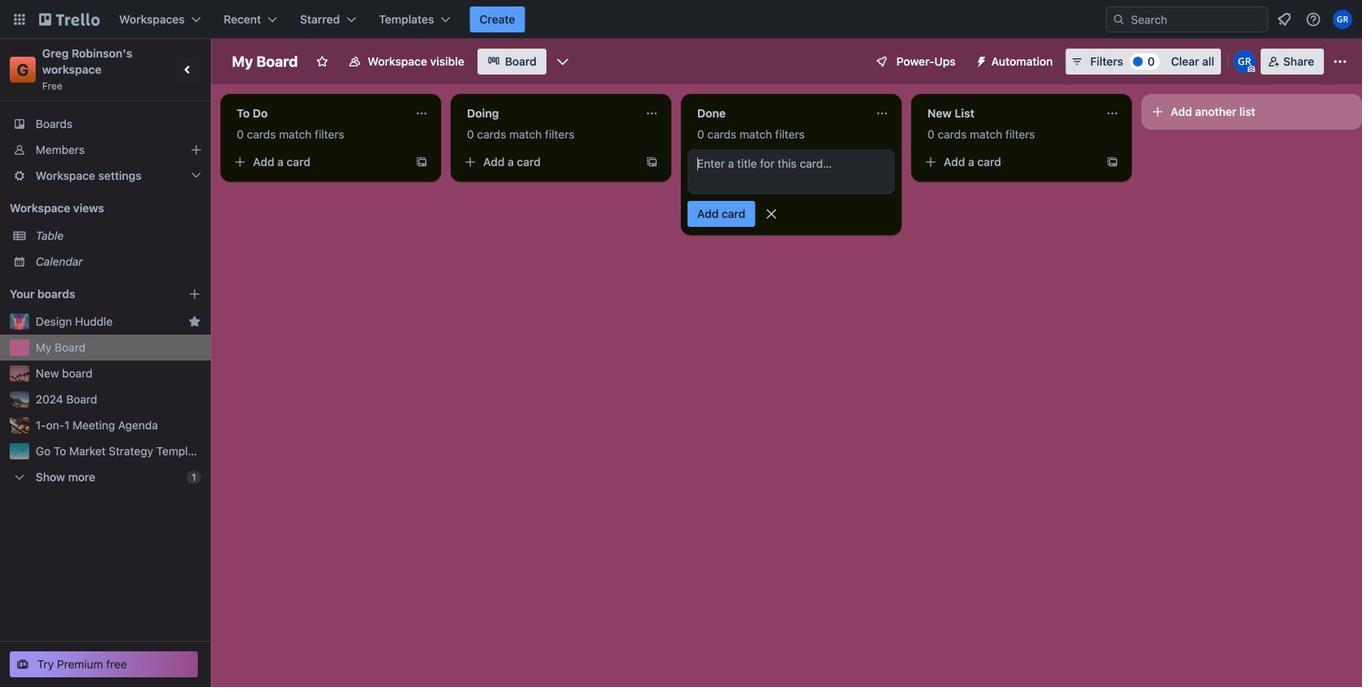 Task type: locate. For each thing, give the bounding box(es) containing it.
workspace navigation collapse icon image
[[177, 58, 199, 81]]

customize views image
[[555, 54, 571, 70]]

add board image
[[188, 288, 201, 301]]

Search field
[[1126, 8, 1267, 31]]

None text field
[[457, 101, 639, 126], [918, 101, 1100, 126], [457, 101, 639, 126], [918, 101, 1100, 126]]

search image
[[1113, 13, 1126, 26]]

0 horizontal spatial create from template… image
[[415, 156, 428, 169]]

1 horizontal spatial create from template… image
[[645, 156, 658, 169]]

starred icon image
[[188, 315, 201, 328]]

1 create from template… image from the left
[[415, 156, 428, 169]]

create from template… image
[[415, 156, 428, 169], [645, 156, 658, 169]]

2 create from template… image from the left
[[645, 156, 658, 169]]

create from template… image
[[1106, 156, 1119, 169]]

None text field
[[227, 101, 409, 126], [688, 101, 869, 126], [227, 101, 409, 126], [688, 101, 869, 126]]



Task type: vqa. For each thing, say whether or not it's contained in the screenshot.
second "add" icon from the bottom of the page
no



Task type: describe. For each thing, give the bounding box(es) containing it.
Board name text field
[[224, 49, 306, 75]]

this member is an admin of this board. image
[[1248, 66, 1255, 73]]

greg robinson (gregrobinson96) image
[[1333, 10, 1353, 29]]

open information menu image
[[1306, 11, 1322, 28]]

primary element
[[0, 0, 1362, 39]]

show menu image
[[1332, 54, 1348, 70]]

sm image
[[969, 49, 991, 71]]

greg robinson (gregrobinson96) image
[[1233, 50, 1256, 73]]

cancel image
[[763, 206, 780, 222]]

star or unstar board image
[[316, 55, 329, 68]]

your boards with 7 items element
[[10, 285, 164, 304]]

Enter a title for this card… text field
[[688, 149, 895, 195]]

0 notifications image
[[1275, 10, 1294, 29]]

back to home image
[[39, 6, 100, 32]]



